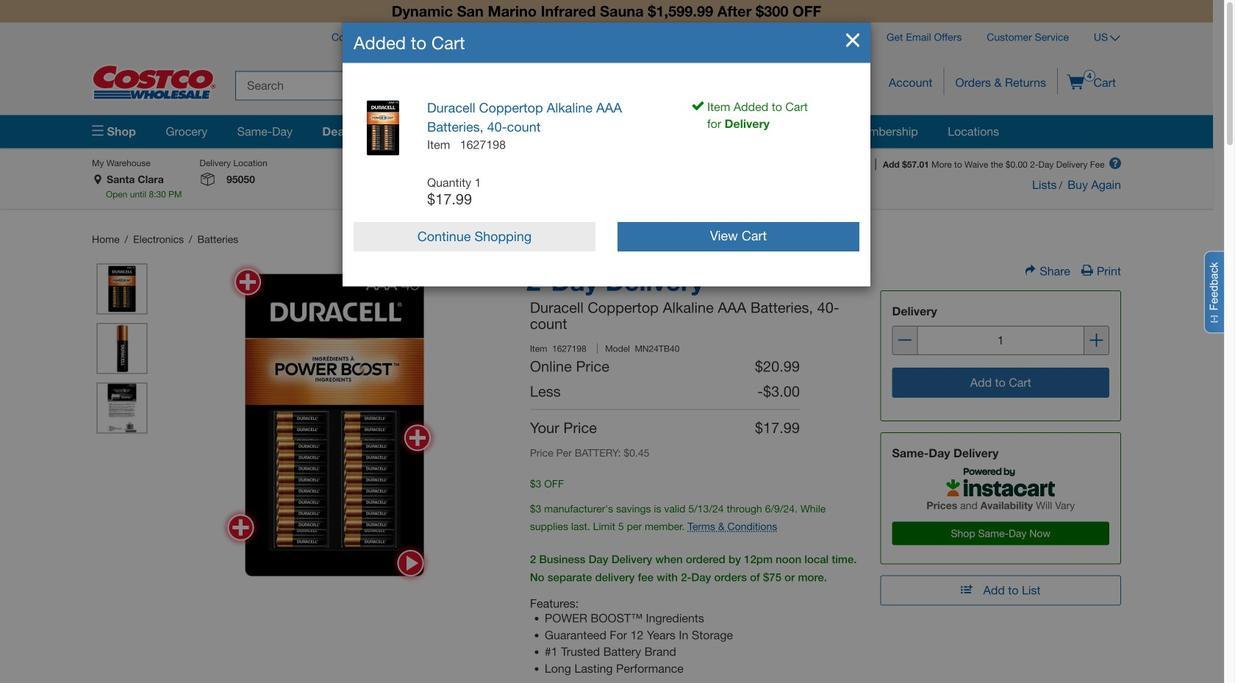 Task type: locate. For each thing, give the bounding box(es) containing it.
1 image
[[97, 264, 147, 314]]

None button
[[893, 368, 1110, 398]]

instacart image
[[947, 468, 1056, 497]]

close image
[[847, 33, 860, 49]]

Search text field
[[235, 71, 826, 100]]

2 image
[[97, 323, 147, 374]]

main element
[[92, 115, 1122, 148]]

None telephone field
[[918, 326, 1084, 355]]

Search text field
[[235, 71, 826, 100]]



Task type: describe. For each thing, give the bounding box(es) containing it.
view larger image 1 image
[[172, 263, 497, 588]]

3 image
[[97, 383, 147, 434]]

costco us homepage image
[[92, 64, 217, 100]]



Task type: vqa. For each thing, say whether or not it's contained in the screenshot.
Saturated Fat: Approximately 7 grm grm
no



